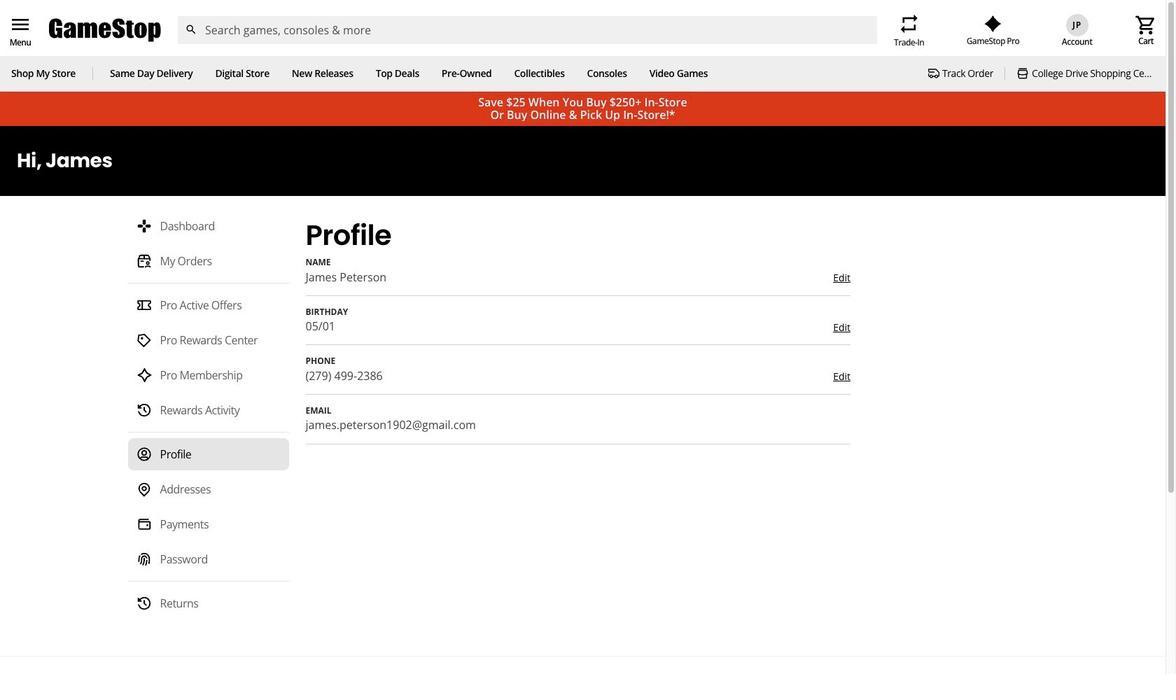 Task type: locate. For each thing, give the bounding box(es) containing it.
gamestop pro icon image
[[985, 16, 1002, 32]]

password icon image
[[136, 552, 152, 568]]

pro membership icon image
[[136, 368, 152, 383]]

None search field
[[177, 16, 878, 44]]

gamestop image
[[49, 17, 161, 44]]

addresses icon image
[[136, 482, 152, 497]]

profile icon image
[[136, 447, 152, 462]]

my orders icon image
[[136, 254, 152, 269]]

payments icon image
[[136, 517, 152, 533]]

returns icon image
[[136, 596, 152, 612]]



Task type: vqa. For each thing, say whether or not it's contained in the screenshot.
"search box"
yes



Task type: describe. For each thing, give the bounding box(es) containing it.
pro active offers icon image
[[136, 298, 152, 313]]

rewards activity icon image
[[136, 403, 152, 418]]

Search games, consoles & more search field
[[205, 16, 853, 44]]

dashboard icon image
[[136, 219, 152, 234]]

pro rewards center icon image
[[136, 333, 152, 348]]



